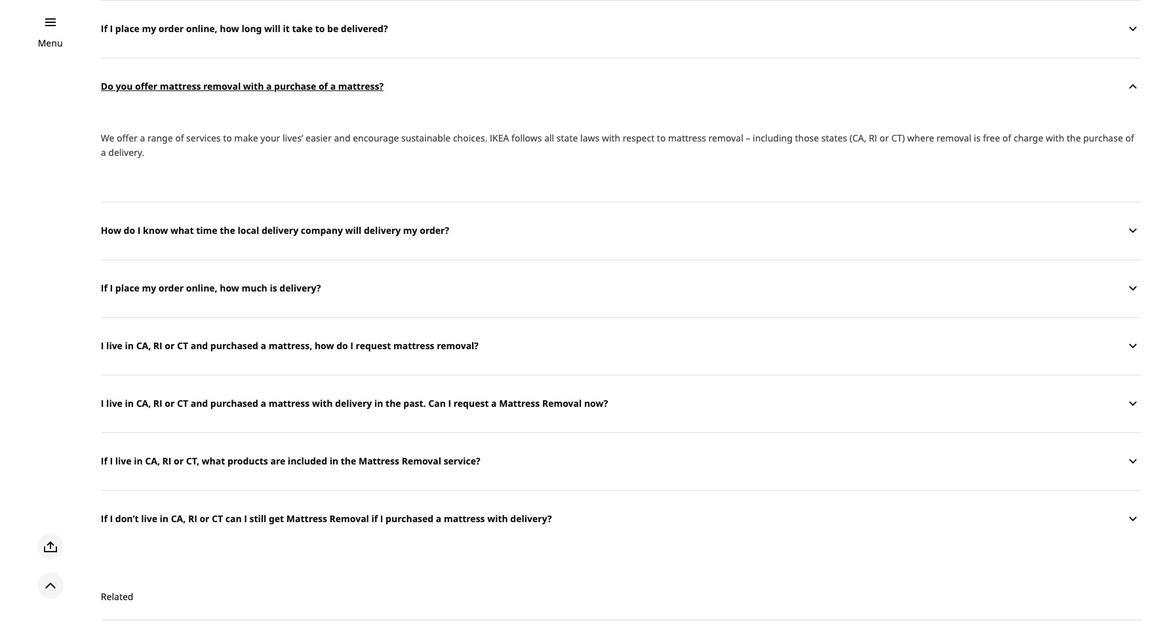 Task type: locate. For each thing, give the bounding box(es) containing it.
0 horizontal spatial removal
[[203, 80, 241, 93]]

purchased for mattress
[[211, 398, 258, 410]]

0 vertical spatial online,
[[186, 23, 218, 35]]

1 vertical spatial request
[[454, 398, 489, 410]]

1 horizontal spatial what
[[202, 456, 225, 468]]

how do i know what time the local delivery company will delivery my order?
[[101, 225, 450, 237]]

free
[[984, 132, 1001, 144]]

if for if i place my order online, how much is delivery?
[[101, 282, 108, 295]]

a left the mattress? at the top
[[330, 80, 336, 93]]

request up i live in ca, ri or ct and purchased a mattress with delivery in the past. can i request a mattress removal now?
[[356, 340, 391, 353]]

now?
[[584, 398, 608, 410]]

don't
[[115, 513, 139, 526]]

2 if from the top
[[101, 282, 108, 295]]

2 place from the top
[[115, 282, 140, 295]]

ca, inside "dropdown button"
[[171, 513, 186, 526]]

0 vertical spatial do
[[124, 225, 135, 237]]

ri inside we offer a range of services to make your lives' easier and encourage sustainable choices. ikea follows all state laws with respect to mattress removal – including those states (ca, ri or ct) where removal is free of charge with the purchase of a delivery.
[[869, 132, 878, 144]]

live
[[106, 340, 123, 353], [106, 398, 123, 410], [115, 456, 132, 468], [141, 513, 157, 526]]

2 vertical spatial ct
[[212, 513, 223, 526]]

2 online, from the top
[[186, 282, 218, 295]]

0 vertical spatial my
[[142, 23, 156, 35]]

long
[[242, 23, 262, 35]]

mattress
[[160, 80, 201, 93], [669, 132, 707, 144], [394, 340, 435, 353], [269, 398, 310, 410], [444, 513, 485, 526]]

purchased inside "dropdown button"
[[386, 513, 434, 526]]

0 vertical spatial removal
[[543, 398, 582, 410]]

where
[[908, 132, 935, 144]]

1 horizontal spatial will
[[345, 225, 362, 237]]

the right charge
[[1067, 132, 1082, 144]]

online, left much
[[186, 282, 218, 295]]

those
[[795, 132, 820, 144]]

ca,
[[136, 340, 151, 353], [136, 398, 151, 410], [145, 456, 160, 468], [171, 513, 186, 526]]

mattress down i live in ca, ri or ct and purchased a mattress, how do i request mattress removal?
[[269, 398, 310, 410]]

or inside "dropdown button"
[[200, 513, 210, 526]]

included
[[288, 456, 327, 468]]

0 horizontal spatial mattress
[[287, 513, 327, 526]]

1 if from the top
[[101, 23, 108, 35]]

0 horizontal spatial delivery?
[[280, 282, 321, 295]]

if i live in ca, ri or ct, what products are included in the mattress removal service? button
[[101, 433, 1142, 491]]

if
[[372, 513, 378, 526]]

of left the mattress? at the top
[[319, 80, 328, 93]]

1 vertical spatial offer
[[117, 132, 138, 144]]

will right company
[[345, 225, 362, 237]]

ri inside "dropdown button"
[[188, 513, 197, 526]]

of down rotate 180 icon
[[1126, 132, 1135, 144]]

do right how
[[124, 225, 135, 237]]

if for if i place my order online, how long will it take to be delivered?
[[101, 23, 108, 35]]

of right free
[[1003, 132, 1012, 144]]

0 vertical spatial ct
[[177, 340, 188, 353]]

1 vertical spatial order
[[159, 282, 184, 295]]

the left past.
[[386, 398, 401, 410]]

removal left if on the left bottom of page
[[330, 513, 369, 526]]

ct
[[177, 340, 188, 353], [177, 398, 188, 410], [212, 513, 223, 526]]

removal left –
[[709, 132, 744, 144]]

1 vertical spatial purchased
[[211, 398, 258, 410]]

3 if from the top
[[101, 456, 108, 468]]

including
[[753, 132, 793, 144]]

1 vertical spatial mattress
[[359, 456, 400, 468]]

still
[[250, 513, 267, 526]]

removal inside dropdown button
[[203, 80, 241, 93]]

0 vertical spatial order
[[159, 23, 184, 35]]

0 vertical spatial mattress
[[499, 398, 540, 410]]

of inside do you offer mattress removal with a purchase of a mattress? dropdown button
[[319, 80, 328, 93]]

my
[[142, 23, 156, 35], [403, 225, 418, 237], [142, 282, 156, 295]]

1 vertical spatial what
[[202, 456, 225, 468]]

request
[[356, 340, 391, 353], [454, 398, 489, 410]]

to
[[315, 23, 325, 35], [223, 132, 232, 144], [657, 132, 666, 144]]

how
[[220, 23, 239, 35], [220, 282, 239, 295], [315, 340, 334, 353]]

removal right where
[[937, 132, 972, 144]]

1 order from the top
[[159, 23, 184, 35]]

2 vertical spatial mattress
[[287, 513, 327, 526]]

1 vertical spatial removal
[[402, 456, 442, 468]]

if for if i live in ca, ri or ct, what products are included in the mattress removal service?
[[101, 456, 108, 468]]

we
[[101, 132, 114, 144]]

how right mattress,
[[315, 340, 334, 353]]

is
[[975, 132, 981, 144], [270, 282, 277, 295]]

online, left long
[[186, 23, 218, 35]]

0 vertical spatial is
[[975, 132, 981, 144]]

is left free
[[975, 132, 981, 144]]

offer right the you
[[135, 80, 158, 93]]

live inside 'dropdown button'
[[115, 456, 132, 468]]

1 horizontal spatial delivery?
[[511, 513, 552, 526]]

0 vertical spatial what
[[171, 225, 194, 237]]

delivery.
[[108, 146, 144, 159]]

the
[[1067, 132, 1082, 144], [220, 225, 235, 237], [386, 398, 401, 410], [341, 456, 356, 468]]

0 horizontal spatial is
[[270, 282, 277, 295]]

(ca,
[[850, 132, 867, 144]]

mattress right respect
[[669, 132, 707, 144]]

2 vertical spatial purchased
[[386, 513, 434, 526]]

will
[[264, 23, 281, 35], [345, 225, 362, 237]]

mattress inside do you offer mattress removal with a purchase of a mattress? dropdown button
[[160, 80, 201, 93]]

if i place my order online, how much is delivery?
[[101, 282, 321, 295]]

or inside 'dropdown button'
[[174, 456, 184, 468]]

i live in ca, ri or ct and purchased a mattress, how do i request mattress removal?
[[101, 340, 479, 353]]

mattress inside if i don't live in ca, ri or ct can i still get mattress removal if i purchased a mattress with delivery? "dropdown button"
[[444, 513, 485, 526]]

a left mattress,
[[261, 340, 266, 353]]

live inside "dropdown button"
[[141, 513, 157, 526]]

1 horizontal spatial is
[[975, 132, 981, 144]]

can
[[226, 513, 242, 526]]

how left much
[[220, 282, 239, 295]]

what
[[171, 225, 194, 237], [202, 456, 225, 468]]

0 horizontal spatial request
[[356, 340, 391, 353]]

mattress inside if i don't live in ca, ri or ct can i still get mattress removal if i purchased a mattress with delivery? "dropdown button"
[[287, 513, 327, 526]]

removal left now?
[[543, 398, 582, 410]]

a down we
[[101, 146, 106, 159]]

1 vertical spatial how
[[220, 282, 239, 295]]

a right can
[[491, 398, 497, 410]]

to left be
[[315, 23, 325, 35]]

ct for i live in ca, ri or ct and purchased a mattress, how do i request mattress removal?
[[177, 340, 188, 353]]

if
[[101, 23, 108, 35], [101, 282, 108, 295], [101, 456, 108, 468], [101, 513, 108, 526]]

ct up ct, at left
[[177, 398, 188, 410]]

if i live in ca, ri or ct, what products are included in the mattress removal service?
[[101, 456, 481, 468]]

mattress down service?
[[444, 513, 485, 526]]

1 vertical spatial is
[[270, 282, 277, 295]]

offer
[[135, 80, 158, 93], [117, 132, 138, 144]]

place inside if i place my order online, how much is delivery? dropdown button
[[115, 282, 140, 295]]

with inside do you offer mattress removal with a purchase of a mattress? dropdown button
[[243, 80, 264, 93]]

ct left can
[[212, 513, 223, 526]]

i live in ca, ri or ct and purchased a mattress, how do i request mattress removal? button
[[101, 317, 1142, 375]]

what inside how do i know what time the local delivery company will delivery my order? dropdown button
[[171, 225, 194, 237]]

ikea
[[490, 132, 509, 144]]

ct down if i place my order online, how much is delivery?
[[177, 340, 188, 353]]

i
[[110, 23, 113, 35], [138, 225, 141, 237], [110, 282, 113, 295], [101, 340, 104, 353], [351, 340, 354, 353], [101, 398, 104, 410], [448, 398, 451, 410], [110, 456, 113, 468], [110, 513, 113, 526], [244, 513, 247, 526], [380, 513, 383, 526]]

offer up delivery. at the left of the page
[[117, 132, 138, 144]]

purchased
[[211, 340, 258, 353], [211, 398, 258, 410], [386, 513, 434, 526]]

offer inside dropdown button
[[135, 80, 158, 93]]

mattress up range
[[160, 80, 201, 93]]

or
[[880, 132, 890, 144], [165, 340, 175, 353], [165, 398, 175, 410], [174, 456, 184, 468], [200, 513, 210, 526]]

order inside if i place my order online, how much is delivery? dropdown button
[[159, 282, 184, 295]]

a right if on the left bottom of page
[[436, 513, 442, 526]]

to right respect
[[657, 132, 666, 144]]

1 online, from the top
[[186, 23, 218, 35]]

purchased right if on the left bottom of page
[[386, 513, 434, 526]]

is inside dropdown button
[[270, 282, 277, 295]]

1 horizontal spatial removal
[[709, 132, 744, 144]]

1 horizontal spatial removal
[[402, 456, 442, 468]]

0 vertical spatial delivery?
[[280, 282, 321, 295]]

2 vertical spatial how
[[315, 340, 334, 353]]

is right much
[[270, 282, 277, 295]]

4 if from the top
[[101, 513, 108, 526]]

i live in ca, ri or ct and purchased a mattress with delivery in the past. can i request a mattress removal now?
[[101, 398, 608, 410]]

place inside if i place my order online, how long will it take to be delivered? dropdown button
[[115, 23, 140, 35]]

if for if i don't live in ca, ri or ct can i still get mattress removal if i purchased a mattress with delivery?
[[101, 513, 108, 526]]

0 vertical spatial purchase
[[274, 80, 316, 93]]

take
[[292, 23, 313, 35]]

offer inside we offer a range of services to make your lives' easier and encourage sustainable choices. ikea follows all state laws with respect to mattress removal – including those states (ca, ri or ct) where removal is free of charge with the purchase of a delivery.
[[117, 132, 138, 144]]

delivery right the local
[[262, 225, 299, 237]]

if inside "dropdown button"
[[101, 513, 108, 526]]

2 horizontal spatial mattress
[[499, 398, 540, 410]]

the inside 'dropdown button'
[[341, 456, 356, 468]]

laws
[[581, 132, 600, 144]]

1 vertical spatial purchase
[[1084, 132, 1124, 144]]

0 vertical spatial purchased
[[211, 340, 258, 353]]

removal
[[543, 398, 582, 410], [402, 456, 442, 468], [330, 513, 369, 526]]

the right included
[[341, 456, 356, 468]]

0 horizontal spatial do
[[124, 225, 135, 237]]

the right time
[[220, 225, 235, 237]]

and up ct, at left
[[191, 398, 208, 410]]

lives'
[[283, 132, 303, 144]]

mattress inside 'i live in ca, ri or ct and purchased a mattress with delivery in the past. can i request a mattress removal now?' dropdown button
[[499, 398, 540, 410]]

1 place from the top
[[115, 23, 140, 35]]

place up the you
[[115, 23, 140, 35]]

order
[[159, 23, 184, 35], [159, 282, 184, 295]]

2 order from the top
[[159, 282, 184, 295]]

order inside if i place my order online, how long will it take to be delivered? dropdown button
[[159, 23, 184, 35]]

my for if i place my order online, how long will it take to be delivered?
[[142, 23, 156, 35]]

can
[[429, 398, 446, 410]]

do
[[124, 225, 135, 237], [337, 340, 348, 353]]

1 horizontal spatial request
[[454, 398, 489, 410]]

1 vertical spatial place
[[115, 282, 140, 295]]

removal up services
[[203, 80, 241, 93]]

do you offer mattress removal with a purchase of a mattress? button
[[101, 58, 1142, 115]]

and right easier
[[334, 132, 351, 144]]

state
[[557, 132, 578, 144]]

1 horizontal spatial to
[[315, 23, 325, 35]]

i inside if i place my order online, how much is delivery? dropdown button
[[110, 282, 113, 295]]

get
[[269, 513, 284, 526]]

you
[[116, 80, 133, 93]]

1 vertical spatial ct
[[177, 398, 188, 410]]

will left it on the top left of the page
[[264, 23, 281, 35]]

ri
[[869, 132, 878, 144], [153, 340, 163, 353], [153, 398, 163, 410], [162, 456, 172, 468], [188, 513, 197, 526]]

ct for i live in ca, ri or ct and purchased a mattress with delivery in the past. can i request a mattress removal now?
[[177, 398, 188, 410]]

if inside 'dropdown button'
[[101, 456, 108, 468]]

1 vertical spatial and
[[191, 340, 208, 353]]

0 horizontal spatial will
[[264, 23, 281, 35]]

mattress inside i live in ca, ri or ct and purchased a mattress, how do i request mattress removal? dropdown button
[[394, 340, 435, 353]]

delivery left order?
[[364, 225, 401, 237]]

2 vertical spatial my
[[142, 282, 156, 295]]

1 vertical spatial online,
[[186, 282, 218, 295]]

ct)
[[892, 132, 906, 144]]

purchase
[[274, 80, 316, 93], [1084, 132, 1124, 144]]

what left time
[[171, 225, 194, 237]]

purchased for mattress,
[[211, 340, 258, 353]]

0 vertical spatial how
[[220, 23, 239, 35]]

request right can
[[454, 398, 489, 410]]

place down how
[[115, 282, 140, 295]]

0 vertical spatial and
[[334, 132, 351, 144]]

how left long
[[220, 23, 239, 35]]

mattress left removal?
[[394, 340, 435, 353]]

0 horizontal spatial what
[[171, 225, 194, 237]]

removal inside 'i live in ca, ri or ct and purchased a mattress with delivery in the past. can i request a mattress removal now?' dropdown button
[[543, 398, 582, 410]]

a
[[266, 80, 272, 93], [330, 80, 336, 93], [140, 132, 145, 144], [101, 146, 106, 159], [261, 340, 266, 353], [261, 398, 266, 410], [491, 398, 497, 410], [436, 513, 442, 526]]

2 horizontal spatial removal
[[543, 398, 582, 410]]

ct inside "dropdown button"
[[212, 513, 223, 526]]

0 vertical spatial request
[[356, 340, 391, 353]]

we offer a range of services to make your lives' easier and encourage sustainable choices. ikea follows all state laws with respect to mattress removal – including those states (ca, ri or ct) where removal is free of charge with the purchase of a delivery.
[[101, 132, 1135, 159]]

1 horizontal spatial mattress
[[359, 456, 400, 468]]

delivery left past.
[[335, 398, 372, 410]]

online,
[[186, 23, 218, 35], [186, 282, 218, 295]]

do right mattress,
[[337, 340, 348, 353]]

1 horizontal spatial purchase
[[1084, 132, 1124, 144]]

range
[[148, 132, 173, 144]]

local
[[238, 225, 259, 237]]

0 vertical spatial will
[[264, 23, 281, 35]]

ri inside 'dropdown button'
[[162, 456, 172, 468]]

what right ct, at left
[[202, 456, 225, 468]]

of
[[319, 80, 328, 93], [175, 132, 184, 144], [1003, 132, 1012, 144], [1126, 132, 1135, 144]]

0 vertical spatial offer
[[135, 80, 158, 93]]

do you offer mattress removal with a purchase of a mattress?
[[101, 80, 384, 93]]

what inside "if i live in ca, ri or ct, what products are included in the mattress removal service?" 'dropdown button'
[[202, 456, 225, 468]]

purchased up products
[[211, 398, 258, 410]]

0 horizontal spatial purchase
[[274, 80, 316, 93]]

menu button
[[38, 36, 63, 51]]

0 vertical spatial place
[[115, 23, 140, 35]]

0 horizontal spatial removal
[[330, 513, 369, 526]]

mattress,
[[269, 340, 312, 353]]

in
[[125, 340, 134, 353], [125, 398, 134, 410], [375, 398, 383, 410], [134, 456, 143, 468], [330, 456, 339, 468], [160, 513, 169, 526]]

2 horizontal spatial removal
[[937, 132, 972, 144]]

2 vertical spatial removal
[[330, 513, 369, 526]]

0 horizontal spatial to
[[223, 132, 232, 144]]

with inside if i don't live in ca, ri or ct can i still get mattress removal if i purchased a mattress with delivery? "dropdown button"
[[488, 513, 508, 526]]

to left make
[[223, 132, 232, 144]]

2 vertical spatial and
[[191, 398, 208, 410]]

and for mattress
[[191, 398, 208, 410]]

1 vertical spatial delivery?
[[511, 513, 552, 526]]

1 vertical spatial will
[[345, 225, 362, 237]]

removal left service?
[[402, 456, 442, 468]]

purchased left mattress,
[[211, 340, 258, 353]]

and down if i place my order online, how much is delivery?
[[191, 340, 208, 353]]

mattress
[[499, 398, 540, 410], [359, 456, 400, 468], [287, 513, 327, 526]]

and
[[334, 132, 351, 144], [191, 340, 208, 353], [191, 398, 208, 410]]

1 horizontal spatial do
[[337, 340, 348, 353]]



Task type: describe. For each thing, give the bounding box(es) containing it.
mattress inside we offer a range of services to make your lives' easier and encourage sustainable choices. ikea follows all state laws with respect to mattress removal – including those states (ca, ri or ct) where removal is free of charge with the purchase of a delivery.
[[669, 132, 707, 144]]

place for if i place my order online, how long will it take to be delivered?
[[115, 23, 140, 35]]

products
[[228, 456, 268, 468]]

with inside 'i live in ca, ri or ct and purchased a mattress with delivery in the past. can i request a mattress removal now?' dropdown button
[[312, 398, 333, 410]]

easier
[[306, 132, 332, 144]]

your
[[261, 132, 280, 144]]

online, for long
[[186, 23, 218, 35]]

–
[[746, 132, 751, 144]]

delivery? inside dropdown button
[[280, 282, 321, 295]]

i inside how do i know what time the local delivery company will delivery my order? dropdown button
[[138, 225, 141, 237]]

sustainable
[[402, 132, 451, 144]]

removal inside "if i live in ca, ri or ct, what products are included in the mattress removal service?" 'dropdown button'
[[402, 456, 442, 468]]

is inside we offer a range of services to make your lives' easier and encourage sustainable choices. ikea follows all state laws with respect to mattress removal – including those states (ca, ri or ct) where removal is free of charge with the purchase of a delivery.
[[975, 132, 981, 144]]

order?
[[420, 225, 450, 237]]

a up your
[[266, 80, 272, 93]]

the inside we offer a range of services to make your lives' easier and encourage sustainable choices. ikea follows all state laws with respect to mattress removal – including those states (ca, ri or ct) where removal is free of charge with the purchase of a delivery.
[[1067, 132, 1082, 144]]

place for if i place my order online, how much is delivery?
[[115, 282, 140, 295]]

how for much
[[220, 282, 239, 295]]

and for mattress,
[[191, 340, 208, 353]]

services
[[186, 132, 221, 144]]

mattress inside 'i live in ca, ri or ct and purchased a mattress with delivery in the past. can i request a mattress removal now?' dropdown button
[[269, 398, 310, 410]]

menu
[[38, 37, 63, 49]]

online, for much
[[186, 282, 218, 295]]

if i don't live in ca, ri or ct can i still get mattress removal if i purchased a mattress with delivery?
[[101, 513, 552, 526]]

follows
[[512, 132, 542, 144]]

how for long
[[220, 23, 239, 35]]

know
[[143, 225, 168, 237]]

how
[[101, 225, 121, 237]]

a up products
[[261, 398, 266, 410]]

delivery? inside "dropdown button"
[[511, 513, 552, 526]]

delivery inside 'i live in ca, ri or ct and purchased a mattress with delivery in the past. can i request a mattress removal now?' dropdown button
[[335, 398, 372, 410]]

past.
[[404, 398, 426, 410]]

much
[[242, 282, 268, 295]]

i inside "if i live in ca, ri or ct, what products are included in the mattress removal service?" 'dropdown button'
[[110, 456, 113, 468]]

if i don't live in ca, ri or ct can i still get mattress removal if i purchased a mattress with delivery? button
[[101, 491, 1142, 548]]

company
[[301, 225, 343, 237]]

order for if i place my order online, how much is delivery?
[[159, 282, 184, 295]]

it
[[283, 23, 290, 35]]

respect
[[623, 132, 655, 144]]

to inside dropdown button
[[315, 23, 325, 35]]

a left range
[[140, 132, 145, 144]]

removal?
[[437, 340, 479, 353]]

ct,
[[186, 456, 199, 468]]

i live in ca, ri or ct and purchased a mattress with delivery in the past. can i request a mattress removal now? button
[[101, 375, 1142, 433]]

if i place my order online, how long will it take to be delivered? button
[[101, 0, 1142, 58]]

choices.
[[453, 132, 488, 144]]

related
[[101, 591, 134, 603]]

and inside we offer a range of services to make your lives' easier and encourage sustainable choices. ikea follows all state laws with respect to mattress removal – including those states (ca, ri or ct) where removal is free of charge with the purchase of a delivery.
[[334, 132, 351, 144]]

in inside "dropdown button"
[[160, 513, 169, 526]]

if i place my order online, how much is delivery? button
[[101, 260, 1142, 317]]

1 vertical spatial do
[[337, 340, 348, 353]]

purchase inside we offer a range of services to make your lives' easier and encourage sustainable choices. ikea follows all state laws with respect to mattress removal – including those states (ca, ri or ct) where removal is free of charge with the purchase of a delivery.
[[1084, 132, 1124, 144]]

encourage
[[353, 132, 399, 144]]

be
[[327, 23, 339, 35]]

1 vertical spatial my
[[403, 225, 418, 237]]

ca, inside 'dropdown button'
[[145, 456, 160, 468]]

order for if i place my order online, how long will it take to be delivered?
[[159, 23, 184, 35]]

rotate 180 image
[[1126, 79, 1142, 95]]

all
[[545, 132, 555, 144]]

states
[[822, 132, 848, 144]]

purchase inside do you offer mattress removal with a purchase of a mattress? dropdown button
[[274, 80, 316, 93]]

are
[[271, 456, 286, 468]]

removal inside if i don't live in ca, ri or ct can i still get mattress removal if i purchased a mattress with delivery? "dropdown button"
[[330, 513, 369, 526]]

mattress?
[[338, 80, 384, 93]]

how do i know what time the local delivery company will delivery my order? button
[[101, 202, 1142, 260]]

my for if i place my order online, how much is delivery?
[[142, 282, 156, 295]]

a inside "dropdown button"
[[436, 513, 442, 526]]

service?
[[444, 456, 481, 468]]

time
[[196, 225, 218, 237]]

delivered?
[[341, 23, 388, 35]]

2 horizontal spatial to
[[657, 132, 666, 144]]

i inside if i place my order online, how long will it take to be delivered? dropdown button
[[110, 23, 113, 35]]

charge
[[1014, 132, 1044, 144]]

make
[[234, 132, 258, 144]]

or inside we offer a range of services to make your lives' easier and encourage sustainable choices. ikea follows all state laws with respect to mattress removal – including those states (ca, ri or ct) where removal is free of charge with the purchase of a delivery.
[[880, 132, 890, 144]]

do
[[101, 80, 113, 93]]

of right range
[[175, 132, 184, 144]]

if i place my order online, how long will it take to be delivered?
[[101, 23, 388, 35]]

mattress inside "if i live in ca, ri or ct, what products are included in the mattress removal service?" 'dropdown button'
[[359, 456, 400, 468]]



Task type: vqa. For each thing, say whether or not it's contained in the screenshot.
leftmost TO
yes



